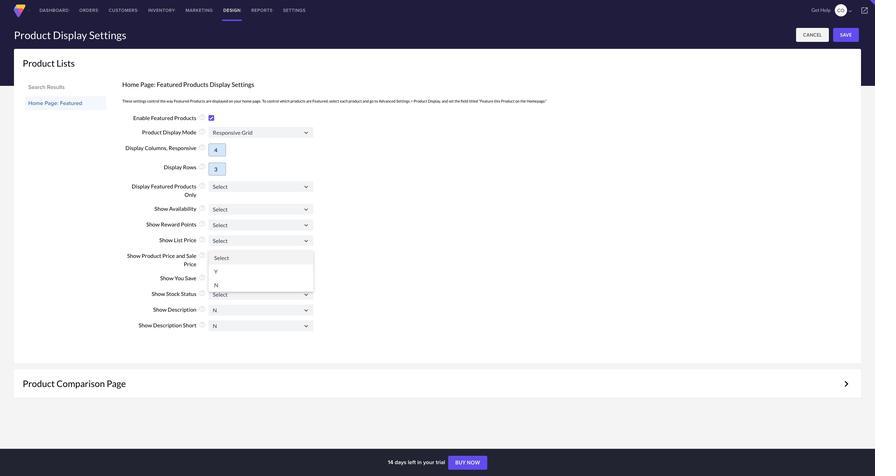 Task type: locate. For each thing, give the bounding box(es) containing it.
1 horizontal spatial are
[[306, 99, 312, 103]]

field
[[461, 99, 468, 103]]

on
[[229, 99, 233, 103], [516, 99, 520, 103]]

control right to at the left top of page
[[267, 99, 279, 103]]

13 help_outline from the top
[[199, 322, 206, 329]]

0 vertical spatial save
[[841, 32, 852, 38]]

display columns, responsive help_outline
[[126, 144, 206, 151]]

price inside 'show list price help_outline'
[[184, 237, 196, 244]]

to
[[262, 99, 266, 103]]

page: up settings
[[140, 81, 156, 88]]

show for show stock status help_outline
[[152, 291, 165, 298]]

cancel
[[804, 32, 822, 38]]

help_outline right status
[[199, 290, 206, 297]]

help_outline inside show description short help_outline
[[199, 322, 206, 329]]

responsive
[[169, 145, 196, 151]]

home up "these"
[[122, 81, 139, 88]]

show reward points help_outline
[[146, 221, 206, 228]]

display
[[53, 29, 87, 41], [210, 81, 230, 88], [163, 129, 181, 135], [126, 145, 144, 151], [164, 164, 182, 170], [132, 183, 150, 190]]

product lists
[[23, 58, 75, 69]]

settings
[[283, 7, 306, 14], [89, 29, 126, 41], [232, 81, 254, 88], [396, 99, 410, 103]]

show for show you save help_outline
[[160, 275, 174, 282]]

orders
[[79, 7, 98, 14]]

help_outline inside display rows help_outline
[[199, 163, 206, 170]]

1 horizontal spatial page:
[[140, 81, 156, 88]]

show inside show you save help_outline
[[160, 275, 174, 282]]

show description help_outline
[[153, 306, 206, 313]]

1 horizontal spatial the
[[455, 99, 460, 103]]

price down "list"
[[162, 253, 175, 259]]


[[303, 129, 310, 137], [303, 184, 310, 191], [303, 206, 310, 213], [303, 222, 310, 229], [303, 238, 310, 245], [303, 292, 310, 299], [303, 307, 310, 315], [303, 323, 310, 330]]

inventory
[[148, 7, 175, 14]]

dashboard
[[39, 7, 69, 14]]

featured
[[157, 81, 182, 88], [174, 99, 189, 103], [60, 99, 82, 107], [151, 183, 173, 190]]

show
[[155, 206, 168, 212], [146, 221, 160, 228], [159, 237, 173, 244], [127, 253, 141, 259], [160, 275, 174, 282], [152, 291, 165, 298], [153, 307, 167, 313], [139, 322, 152, 329]]

show for show description help_outline
[[153, 307, 167, 313]]

are left the displayed
[[206, 99, 212, 103]]

show stock status help_outline
[[152, 290, 206, 298]]

customers
[[109, 7, 138, 14]]

are right products
[[306, 99, 312, 103]]

home for home page: featured
[[28, 99, 43, 107]]

show inside show description short help_outline
[[139, 322, 152, 329]]

price for help_outline
[[184, 237, 196, 244]]

0 horizontal spatial your
[[234, 99, 242, 103]]

enable featured
[[133, 115, 173, 121]]

the right set
[[455, 99, 460, 103]]

 for show reward points help_outline
[[303, 222, 310, 229]]

1 horizontal spatial and
[[363, 99, 369, 103]]

show list price help_outline
[[159, 236, 206, 244]]

only
[[185, 191, 196, 198]]

featured up show availability help_outline
[[151, 183, 173, 190]]

home page: featured link
[[28, 98, 103, 109]]

1 vertical spatial description
[[153, 322, 182, 329]]

help_outline right responsive on the left top of page
[[199, 144, 206, 151]]

0 horizontal spatial and
[[176, 253, 185, 259]]

get
[[812, 7, 820, 13]]

lists
[[57, 58, 75, 69]]

show for show product price and sale price help_outline
[[127, 253, 141, 259]]

show inside show product price and sale price help_outline
[[127, 253, 141, 259]]

show inside 'show stock status help_outline'
[[152, 291, 165, 298]]

11 help_outline from the top
[[199, 290, 206, 297]]

 for show list price help_outline
[[303, 238, 310, 245]]

display,
[[428, 99, 441, 103]]

page: inside home page: featured link
[[45, 99, 59, 107]]

None text field
[[209, 127, 314, 138], [209, 144, 226, 157], [209, 181, 314, 192], [209, 220, 314, 231], [209, 289, 314, 300], [209, 321, 314, 332], [209, 127, 314, 138], [209, 144, 226, 157], [209, 181, 314, 192], [209, 220, 314, 231], [209, 289, 314, 300], [209, 321, 314, 332]]

the left homepage."
[[521, 99, 526, 103]]

and left set
[[442, 99, 448, 103]]

1 vertical spatial save
[[185, 275, 196, 282]]

1 horizontal spatial your
[[423, 459, 435, 467]]

results
[[47, 83, 65, 91]]

4  from the top
[[303, 222, 310, 229]]

and left go
[[363, 99, 369, 103]]

reports
[[251, 7, 273, 14]]

your
[[234, 99, 242, 103], [423, 459, 435, 467]]

0 vertical spatial description
[[168, 307, 196, 313]]

3  from the top
[[303, 206, 310, 213]]

on right the displayed
[[229, 99, 233, 103]]

12 help_outline from the top
[[199, 306, 206, 313]]

description down show description help_outline on the left
[[153, 322, 182, 329]]

help_outline right rows
[[199, 163, 206, 170]]

these settings control the way featured products are displayed on your home page. to control which products are featured, select each product and go to advanced settings > product display, and set the field titled "feature this product on the homepage."
[[122, 99, 547, 103]]

design
[[223, 7, 241, 14]]

display rows help_outline
[[164, 163, 206, 170]]

featured down search results link
[[60, 99, 82, 107]]

display inside display rows help_outline
[[164, 164, 182, 170]]

description down 'show stock status help_outline'
[[168, 307, 196, 313]]

8 help_outline from the top
[[199, 236, 206, 243]]

help_outline inside enable featured products help_outline
[[199, 114, 206, 121]]

show for show description short help_outline
[[139, 322, 152, 329]]

show inside show reward points help_outline
[[146, 221, 160, 228]]

enable featured products help_outline
[[133, 114, 206, 121]]

 for product display mode help_outline
[[303, 129, 310, 137]]

product inside show product price and sale price help_outline
[[142, 253, 161, 259]]

home down search
[[28, 99, 43, 107]]

n
[[214, 282, 218, 289]]

show availability help_outline
[[155, 205, 206, 212]]

1 on from the left
[[229, 99, 233, 103]]

0 horizontal spatial on
[[229, 99, 233, 103]]

help_outline up product display mode help_outline
[[199, 114, 206, 121]]

home page: featured products display settings
[[122, 81, 254, 88]]

marketing
[[186, 7, 213, 14]]

5  from the top
[[303, 238, 310, 245]]

help_outline right points
[[199, 221, 206, 228]]

1 vertical spatial home
[[28, 99, 43, 107]]

product
[[14, 29, 51, 41], [23, 58, 55, 69], [414, 99, 427, 103], [501, 99, 515, 103], [142, 129, 162, 135], [142, 253, 161, 259], [23, 379, 55, 390]]

show for show reward points help_outline
[[146, 221, 160, 228]]

1 horizontal spatial home
[[122, 81, 139, 88]]

price right "list"
[[184, 237, 196, 244]]

control right settings
[[147, 99, 159, 103]]

products
[[183, 81, 209, 88], [190, 99, 205, 103], [174, 115, 196, 121], [174, 183, 196, 190]]

6  from the top
[[303, 292, 310, 299]]

7 help_outline from the top
[[199, 221, 206, 228]]

3 the from the left
[[521, 99, 526, 103]]

help_outline inside show description help_outline
[[199, 306, 206, 313]]

and left sale
[[176, 253, 185, 259]]

description
[[168, 307, 196, 313], [153, 322, 182, 329]]

2  from the top
[[303, 184, 310, 191]]

page:
[[140, 81, 156, 88], [45, 99, 59, 107]]

2 horizontal spatial the
[[521, 99, 526, 103]]

1 vertical spatial page:
[[45, 99, 59, 107]]

help_outline inside display featured products only help_outline
[[199, 182, 206, 189]]

are
[[206, 99, 212, 103], [306, 99, 312, 103]]

the left way
[[160, 99, 166, 103]]

2 help_outline from the top
[[199, 128, 206, 135]]

and
[[363, 99, 369, 103], [442, 99, 448, 103], [176, 253, 185, 259]]

9 help_outline from the top
[[199, 252, 206, 259]]

0 horizontal spatial are
[[206, 99, 212, 103]]

5 help_outline from the top
[[199, 182, 206, 189]]

1 vertical spatial price
[[162, 253, 175, 259]]

save right you
[[185, 275, 196, 282]]

each
[[340, 99, 348, 103]]

1 horizontal spatial on
[[516, 99, 520, 103]]

display inside the display columns, responsive help_outline
[[126, 145, 144, 151]]

 for show availability help_outline
[[303, 206, 310, 213]]

show description short help_outline
[[139, 322, 206, 329]]

help_outline down display rows help_outline
[[199, 182, 206, 189]]

cancel link
[[797, 28, 829, 42]]

y
[[214, 268, 218, 275]]

"feature
[[479, 99, 494, 103]]

home inside home page: featured link
[[28, 99, 43, 107]]

0 horizontal spatial page:
[[45, 99, 59, 107]]

3 help_outline from the top
[[199, 144, 206, 151]]

0 horizontal spatial save
[[185, 275, 196, 282]]

on left homepage."
[[516, 99, 520, 103]]

7  from the top
[[303, 307, 310, 315]]

show inside show description help_outline
[[153, 307, 167, 313]]

10 help_outline from the top
[[199, 275, 206, 282]]

settings right reports
[[283, 7, 306, 14]]

1 control from the left
[[147, 99, 159, 103]]

4 help_outline from the top
[[199, 163, 206, 170]]

co
[[838, 7, 845, 13]]

page
[[107, 379, 126, 390]]

display inside display featured products only help_outline
[[132, 183, 150, 190]]

show inside 'show list price help_outline'
[[159, 237, 173, 244]]

None text field
[[209, 163, 226, 176], [209, 204, 314, 215], [209, 235, 314, 246], [209, 305, 314, 316], [209, 163, 226, 176], [209, 204, 314, 215], [209, 235, 314, 246], [209, 305, 314, 316]]

save down 
[[841, 32, 852, 38]]

page: down results
[[45, 99, 59, 107]]

0 vertical spatial page:
[[140, 81, 156, 88]]

status
[[181, 291, 196, 298]]

home
[[122, 81, 139, 88], [28, 99, 43, 107]]

in
[[417, 459, 422, 467]]

0 horizontal spatial home
[[28, 99, 43, 107]]

6 help_outline from the top
[[199, 205, 206, 212]]

0 horizontal spatial control
[[147, 99, 159, 103]]

help_outline right availability
[[199, 205, 206, 212]]

description inside show description short help_outline
[[153, 322, 182, 329]]

help
[[821, 7, 831, 13]]

1 horizontal spatial control
[[267, 99, 279, 103]]

help_outline down 'show stock status help_outline'
[[199, 306, 206, 313]]

description for short
[[153, 322, 182, 329]]

 for display featured products only help_outline
[[303, 184, 310, 191]]

1 help_outline from the top
[[199, 114, 206, 121]]

display featured products only help_outline
[[132, 182, 206, 198]]

price down sale
[[184, 261, 196, 268]]

0 vertical spatial home
[[122, 81, 139, 88]]

1 horizontal spatial save
[[841, 32, 852, 38]]

help_outline right "list"
[[199, 236, 206, 243]]

help_outline inside 'show list price help_outline'
[[199, 236, 206, 243]]

help_outline left y
[[199, 275, 206, 282]]

your left home
[[234, 99, 242, 103]]

days
[[395, 459, 407, 467]]

your right the in on the bottom of the page
[[423, 459, 435, 467]]

show inside show availability help_outline
[[155, 206, 168, 212]]

products inside enable featured products help_outline
[[174, 115, 196, 121]]

8  from the top
[[303, 323, 310, 330]]


[[848, 8, 854, 14]]

to
[[375, 99, 378, 103]]

price for and
[[162, 253, 175, 259]]

settings down customers
[[89, 29, 126, 41]]

help_outline inside show reward points help_outline
[[199, 221, 206, 228]]

help_outline inside show product price and sale price help_outline
[[199, 252, 206, 259]]

0 vertical spatial price
[[184, 237, 196, 244]]

help_outline
[[199, 114, 206, 121], [199, 128, 206, 135], [199, 144, 206, 151], [199, 163, 206, 170], [199, 182, 206, 189], [199, 205, 206, 212], [199, 221, 206, 228], [199, 236, 206, 243], [199, 252, 206, 259], [199, 275, 206, 282], [199, 290, 206, 297], [199, 306, 206, 313], [199, 322, 206, 329]]

buy now link
[[449, 457, 487, 470]]

0 vertical spatial your
[[234, 99, 242, 103]]

products inside display featured products only help_outline
[[174, 183, 196, 190]]

help_outline right short
[[199, 322, 206, 329]]

 link
[[855, 0, 876, 21]]

description inside show description help_outline
[[168, 307, 196, 313]]

search results
[[28, 83, 65, 91]]

0 horizontal spatial the
[[160, 99, 166, 103]]

1  from the top
[[303, 129, 310, 137]]

help_outline right sale
[[199, 252, 206, 259]]

featured inside display featured products only help_outline
[[151, 183, 173, 190]]

help_outline right the mode
[[199, 128, 206, 135]]

page.
[[253, 99, 261, 103]]

left
[[408, 459, 416, 467]]



Task type: vqa. For each thing, say whether or not it's contained in the screenshot.
Hide inside Hide When Out Of Stock help_outline
no



Task type: describe. For each thing, give the bounding box(es) containing it.
reward
[[161, 221, 180, 228]]

2 are from the left
[[306, 99, 312, 103]]

display inside product display mode help_outline
[[163, 129, 181, 135]]

these
[[122, 99, 132, 103]]

settings left >
[[396, 99, 410, 103]]

show product price and sale price help_outline
[[127, 252, 206, 268]]

select
[[329, 99, 339, 103]]

columns,
[[145, 145, 168, 151]]

2 control from the left
[[267, 99, 279, 103]]

 for show description help_outline
[[303, 307, 310, 315]]

trial
[[436, 459, 445, 467]]

1 vertical spatial your
[[423, 459, 435, 467]]

help_outline inside show availability help_outline
[[199, 205, 206, 212]]

displayed
[[212, 99, 228, 103]]

comparison
[[57, 379, 105, 390]]

product
[[349, 99, 362, 103]]

show for show availability help_outline
[[155, 206, 168, 212]]

featured,
[[313, 99, 329, 103]]

dashboard link
[[34, 0, 74, 21]]

and inside show product price and sale price help_outline
[[176, 253, 185, 259]]

get help
[[812, 7, 831, 13]]

page: for home page: featured
[[45, 99, 59, 107]]

buy
[[456, 460, 466, 466]]

home page: featured
[[28, 99, 82, 107]]

 for show description short help_outline
[[303, 323, 310, 330]]

product comparison page
[[23, 379, 126, 390]]

product inside product display mode help_outline
[[142, 129, 162, 135]]

now
[[467, 460, 480, 466]]

save link
[[834, 28, 859, 42]]

stock
[[166, 291, 180, 298]]

settings
[[133, 99, 146, 103]]

14
[[388, 459, 393, 467]]

show for show list price help_outline
[[159, 237, 173, 244]]

you
[[175, 275, 184, 282]]

1 are from the left
[[206, 99, 212, 103]]

settings up home
[[232, 81, 254, 88]]

set
[[449, 99, 454, 103]]

mode
[[182, 129, 196, 135]]

help_outline inside 'show stock status help_outline'
[[199, 290, 206, 297]]

2 the from the left
[[455, 99, 460, 103]]

availability
[[169, 206, 196, 212]]

2 vertical spatial price
[[184, 261, 196, 268]]

description for help_outline
[[168, 307, 196, 313]]

page: for home page: featured products display settings
[[140, 81, 156, 88]]

sale
[[186, 253, 196, 259]]

points
[[181, 221, 196, 228]]

short
[[183, 322, 196, 329]]

 for show stock status help_outline
[[303, 292, 310, 299]]

products
[[291, 99, 306, 103]]

homepage."
[[527, 99, 547, 103]]

show you save help_outline
[[160, 275, 206, 282]]

go
[[370, 99, 374, 103]]

titled
[[469, 99, 478, 103]]

search results link
[[28, 81, 103, 93]]

help_outline inside the display columns, responsive help_outline
[[199, 144, 206, 151]]

product display settings
[[14, 29, 126, 41]]

home for home page: featured products display settings
[[122, 81, 139, 88]]

search
[[28, 83, 46, 91]]

save inside show you save help_outline
[[185, 275, 196, 282]]

which
[[280, 99, 290, 103]]

advanced
[[379, 99, 396, 103]]

product display mode help_outline
[[142, 128, 206, 135]]

featured right way
[[174, 99, 189, 103]]


[[861, 6, 869, 15]]

help_outline inside product display mode help_outline
[[199, 128, 206, 135]]

this
[[494, 99, 501, 103]]

2 on from the left
[[516, 99, 520, 103]]

expand_more
[[841, 379, 853, 390]]

co 
[[838, 7, 854, 14]]

buy now
[[456, 460, 480, 466]]

select
[[214, 255, 229, 261]]

home
[[242, 99, 252, 103]]

list
[[174, 237, 183, 244]]

rows
[[183, 164, 196, 170]]

way
[[166, 99, 173, 103]]

1 the from the left
[[160, 99, 166, 103]]

14 days left in your trial
[[388, 459, 447, 467]]

2 horizontal spatial and
[[442, 99, 448, 103]]

>
[[411, 99, 413, 103]]

featured up way
[[157, 81, 182, 88]]

help_outline inside show you save help_outline
[[199, 275, 206, 282]]



